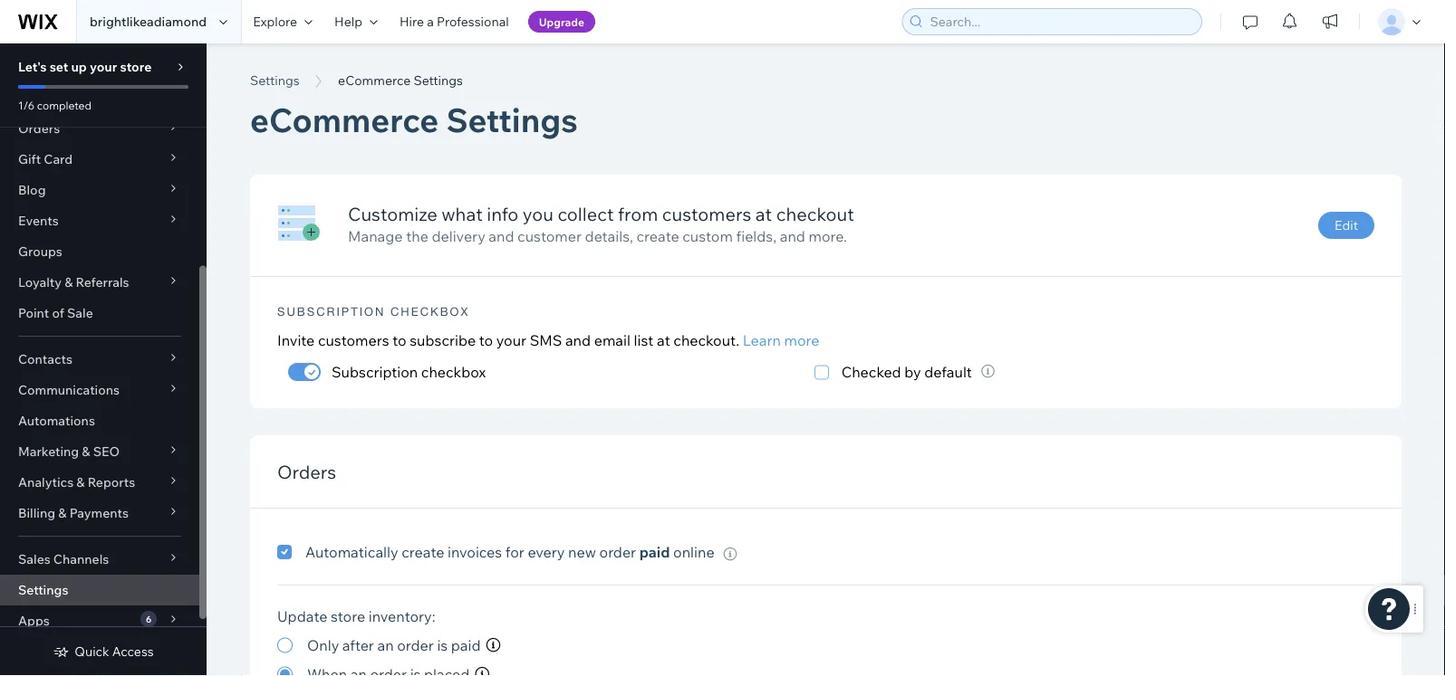 Task type: describe. For each thing, give the bounding box(es) containing it.
customize
[[348, 203, 438, 225]]

& for marketing
[[82, 444, 90, 460]]

1 horizontal spatial settings link
[[241, 72, 309, 90]]

1 to from the left
[[393, 331, 407, 349]]

1 horizontal spatial paid
[[640, 544, 670, 562]]

& for loyalty
[[64, 275, 73, 290]]

hire a professional link
[[389, 0, 520, 44]]

2 horizontal spatial and
[[780, 227, 806, 245]]

gift
[[18, 151, 41, 167]]

contacts
[[18, 352, 72, 367]]

customer
[[518, 227, 582, 245]]

groups link
[[0, 237, 199, 267]]

info tooltip image
[[486, 639, 501, 653]]

new
[[568, 544, 596, 562]]

1 vertical spatial ecommerce settings
[[250, 99, 578, 140]]

billing
[[18, 506, 55, 522]]

checkbox
[[421, 363, 486, 381]]

custom
[[683, 227, 733, 245]]

subscribe
[[410, 331, 476, 349]]

explore
[[253, 14, 297, 29]]

marketing & seo button
[[0, 437, 199, 468]]

Search... field
[[925, 9, 1196, 34]]

checkout
[[776, 203, 854, 225]]

learn more link
[[743, 331, 820, 349]]

hire
[[400, 14, 424, 29]]

create inside customize what info you collect from customers at checkout manage the delivery and customer details, create custom fields, and more.
[[637, 227, 679, 245]]

seo
[[93, 444, 120, 460]]

of
[[52, 305, 64, 321]]

1 horizontal spatial and
[[565, 331, 591, 349]]

reports
[[88, 475, 135, 491]]

let's set up your store
[[18, 59, 152, 75]]

from
[[618, 203, 658, 225]]

more.
[[809, 227, 847, 245]]

delivery
[[432, 227, 486, 245]]

point
[[18, 305, 49, 321]]

access
[[112, 644, 154, 660]]

referrals
[[76, 275, 129, 290]]

analytics & reports
[[18, 475, 135, 491]]

1 vertical spatial info tooltip image
[[724, 548, 737, 561]]

update store inventory:
[[277, 608, 436, 626]]

after
[[342, 637, 374, 655]]

& for analytics
[[76, 475, 85, 491]]

brightlikeadiamond
[[90, 14, 207, 29]]

1 vertical spatial at
[[657, 331, 670, 349]]

edit button
[[1319, 212, 1375, 239]]

settings inside sidebar element
[[18, 583, 68, 599]]

1 vertical spatial order
[[397, 637, 434, 655]]

by
[[905, 363, 921, 381]]

gift card
[[18, 151, 73, 167]]

subscription for subscription checkbox
[[332, 363, 418, 381]]

subscription for subscription checkbox
[[277, 305, 385, 319]]

customers inside customize what info you collect from customers at checkout manage the delivery and customer details, create custom fields, and more.
[[662, 203, 752, 225]]

quick access
[[75, 644, 154, 660]]

store inside sidebar element
[[120, 59, 152, 75]]

learn
[[743, 331, 781, 349]]

sales channels button
[[0, 545, 199, 575]]

6
[[146, 614, 151, 625]]

apps
[[18, 614, 50, 629]]

quick
[[75, 644, 109, 660]]

0 vertical spatial info tooltip image
[[981, 365, 995, 379]]

help
[[335, 14, 362, 29]]

checkbox
[[391, 305, 470, 319]]

quick access button
[[53, 644, 154, 661]]

for
[[506, 544, 525, 562]]

info
[[487, 203, 519, 225]]

a
[[427, 14, 434, 29]]

more
[[784, 331, 820, 349]]

edit
[[1335, 218, 1359, 233]]

0 horizontal spatial paid
[[451, 637, 481, 655]]

events button
[[0, 206, 199, 237]]

only after an order is paid
[[307, 637, 481, 655]]

gift card button
[[0, 144, 199, 175]]

subscription checkbox
[[332, 363, 486, 381]]

invite customers to subscribe to your sms and email list at checkout. learn more
[[277, 331, 820, 349]]

update
[[277, 608, 327, 626]]

communications
[[18, 382, 120, 398]]

billing & payments button
[[0, 498, 199, 529]]

communications button
[[0, 375, 199, 406]]

online
[[673, 544, 715, 562]]

completed
[[37, 98, 92, 112]]

orders inside dropdown button
[[18, 121, 60, 136]]

up
[[71, 59, 87, 75]]

analytics
[[18, 475, 74, 491]]

card
[[44, 151, 73, 167]]



Task type: locate. For each thing, give the bounding box(es) containing it.
0 vertical spatial order
[[600, 544, 636, 562]]

to
[[393, 331, 407, 349], [479, 331, 493, 349]]

automations
[[18, 413, 95, 429]]

customers
[[662, 203, 752, 225], [318, 331, 389, 349]]

0 horizontal spatial at
[[657, 331, 670, 349]]

your right the up
[[90, 59, 117, 75]]

0 vertical spatial customers
[[662, 203, 752, 225]]

at inside customize what info you collect from customers at checkout manage the delivery and customer details, create custom fields, and more.
[[756, 203, 772, 225]]

automations link
[[0, 406, 199, 437]]

0 horizontal spatial info tooltip image
[[475, 668, 490, 677]]

an
[[377, 637, 394, 655]]

0 horizontal spatial settings link
[[0, 575, 199, 606]]

0 horizontal spatial and
[[489, 227, 514, 245]]

groups
[[18, 244, 62, 260]]

1 vertical spatial customers
[[318, 331, 389, 349]]

contacts button
[[0, 344, 199, 375]]

1 vertical spatial subscription
[[332, 363, 418, 381]]

and
[[489, 227, 514, 245], [780, 227, 806, 245], [565, 331, 591, 349]]

checked by default
[[842, 363, 972, 381]]

1 horizontal spatial store
[[331, 608, 365, 626]]

& inside dropdown button
[[76, 475, 85, 491]]

1 vertical spatial create
[[402, 544, 444, 562]]

your inside sidebar element
[[90, 59, 117, 75]]

billing & payments
[[18, 506, 129, 522]]

info tooltip image
[[981, 365, 995, 379], [724, 548, 737, 561], [475, 668, 490, 677]]

1 horizontal spatial your
[[496, 331, 527, 349]]

info tooltip image right default
[[981, 365, 995, 379]]

& right loyalty
[[64, 275, 73, 290]]

you
[[523, 203, 554, 225]]

analytics & reports button
[[0, 468, 199, 498]]

0 horizontal spatial customers
[[318, 331, 389, 349]]

& inside popup button
[[64, 275, 73, 290]]

orders button
[[0, 113, 199, 144]]

settings link down explore
[[241, 72, 309, 90]]

marketing
[[18, 444, 79, 460]]

collect
[[558, 203, 614, 225]]

1 vertical spatial orders
[[277, 461, 336, 484]]

& right the billing
[[58, 506, 67, 522]]

automatically create invoices for every new order paid online
[[305, 544, 715, 562]]

info tooltip image down info tooltip image
[[475, 668, 490, 677]]

create down from
[[637, 227, 679, 245]]

0 vertical spatial settings link
[[241, 72, 309, 90]]

blog
[[18, 182, 46, 198]]

email
[[594, 331, 631, 349]]

0 vertical spatial at
[[756, 203, 772, 225]]

& left seo
[[82, 444, 90, 460]]

1 vertical spatial ecommerce
[[250, 99, 439, 140]]

let's
[[18, 59, 47, 75]]

default
[[925, 363, 972, 381]]

at right list
[[657, 331, 670, 349]]

at
[[756, 203, 772, 225], [657, 331, 670, 349]]

sidebar element
[[0, 0, 207, 677]]

1 vertical spatial paid
[[451, 637, 481, 655]]

settings link
[[241, 72, 309, 90], [0, 575, 199, 606]]

create left 'invoices'
[[402, 544, 444, 562]]

customers down subscription checkbox
[[318, 331, 389, 349]]

to up subscription checkbox
[[393, 331, 407, 349]]

checkout.
[[674, 331, 740, 349]]

to right subscribe
[[479, 331, 493, 349]]

paid left online
[[640, 544, 670, 562]]

and right sms
[[565, 331, 591, 349]]

0 horizontal spatial order
[[397, 637, 434, 655]]

2 vertical spatial info tooltip image
[[475, 668, 490, 677]]

2 horizontal spatial info tooltip image
[[981, 365, 995, 379]]

customers up custom
[[662, 203, 752, 225]]

your left sms
[[496, 331, 527, 349]]

1/6
[[18, 98, 35, 112]]

&
[[64, 275, 73, 290], [82, 444, 90, 460], [76, 475, 85, 491], [58, 506, 67, 522]]

the
[[406, 227, 429, 245]]

loyalty & referrals button
[[0, 267, 199, 298]]

& inside "dropdown button"
[[58, 506, 67, 522]]

only
[[307, 637, 339, 655]]

1 vertical spatial store
[[331, 608, 365, 626]]

& for billing
[[58, 506, 67, 522]]

point of sale link
[[0, 298, 199, 329]]

paid
[[640, 544, 670, 562], [451, 637, 481, 655]]

0 horizontal spatial store
[[120, 59, 152, 75]]

0 vertical spatial paid
[[640, 544, 670, 562]]

ecommerce settings
[[338, 73, 463, 88], [250, 99, 578, 140]]

automatically
[[305, 544, 398, 562]]

0 vertical spatial ecommerce
[[338, 73, 411, 88]]

help button
[[324, 0, 389, 44]]

professional
[[437, 14, 509, 29]]

every
[[528, 544, 565, 562]]

2 to from the left
[[479, 331, 493, 349]]

0 vertical spatial orders
[[18, 121, 60, 136]]

0 horizontal spatial your
[[90, 59, 117, 75]]

is
[[437, 637, 448, 655]]

order
[[600, 544, 636, 562], [397, 637, 434, 655]]

0 horizontal spatial to
[[393, 331, 407, 349]]

blog button
[[0, 175, 199, 206]]

hire a professional
[[400, 14, 509, 29]]

subscription up invite
[[277, 305, 385, 319]]

store down brightlikeadiamond
[[120, 59, 152, 75]]

0 horizontal spatial orders
[[18, 121, 60, 136]]

sms
[[530, 331, 562, 349]]

1 horizontal spatial customers
[[662, 203, 752, 225]]

subscription down subscription checkbox
[[332, 363, 418, 381]]

set
[[50, 59, 68, 75]]

payments
[[69, 506, 129, 522]]

1 vertical spatial settings link
[[0, 575, 199, 606]]

1/6 completed
[[18, 98, 92, 112]]

paid right is
[[451, 637, 481, 655]]

customize what info you collect from customers at checkout manage the delivery and customer details, create custom fields, and more.
[[348, 203, 854, 245]]

checked
[[842, 363, 901, 381]]

& left reports
[[76, 475, 85, 491]]

inventory:
[[369, 608, 436, 626]]

what
[[442, 203, 483, 225]]

fields,
[[736, 227, 777, 245]]

store
[[120, 59, 152, 75], [331, 608, 365, 626]]

store up after
[[331, 608, 365, 626]]

subscription checkbox
[[277, 305, 470, 319]]

0 horizontal spatial create
[[402, 544, 444, 562]]

info tooltip image right online
[[724, 548, 737, 561]]

0 vertical spatial store
[[120, 59, 152, 75]]

1 horizontal spatial info tooltip image
[[724, 548, 737, 561]]

& inside dropdown button
[[82, 444, 90, 460]]

at up the fields,
[[756, 203, 772, 225]]

and down info
[[489, 227, 514, 245]]

0 vertical spatial ecommerce settings
[[338, 73, 463, 88]]

loyalty
[[18, 275, 62, 290]]

create
[[637, 227, 679, 245], [402, 544, 444, 562]]

settings link down channels
[[0, 575, 199, 606]]

invite
[[277, 331, 315, 349]]

0 vertical spatial create
[[637, 227, 679, 245]]

upgrade
[[539, 15, 585, 29]]

invoices
[[448, 544, 502, 562]]

marketing & seo
[[18, 444, 120, 460]]

1 horizontal spatial orders
[[277, 461, 336, 484]]

sales channels
[[18, 552, 109, 568]]

1 horizontal spatial create
[[637, 227, 679, 245]]

and down checkout
[[780, 227, 806, 245]]

1 vertical spatial your
[[496, 331, 527, 349]]

sales
[[18, 552, 50, 568]]

1 horizontal spatial to
[[479, 331, 493, 349]]

list
[[634, 331, 654, 349]]

sale
[[67, 305, 93, 321]]

order right new
[[600, 544, 636, 562]]

point of sale
[[18, 305, 93, 321]]

loyalty & referrals
[[18, 275, 129, 290]]

order left is
[[397, 637, 434, 655]]

channels
[[53, 552, 109, 568]]

0 vertical spatial subscription
[[277, 305, 385, 319]]

1 horizontal spatial order
[[600, 544, 636, 562]]

1 horizontal spatial at
[[756, 203, 772, 225]]

manage
[[348, 227, 403, 245]]

0 vertical spatial your
[[90, 59, 117, 75]]

upgrade button
[[528, 11, 595, 33]]



Task type: vqa. For each thing, say whether or not it's contained in the screenshot.
integrated on the top of page
no



